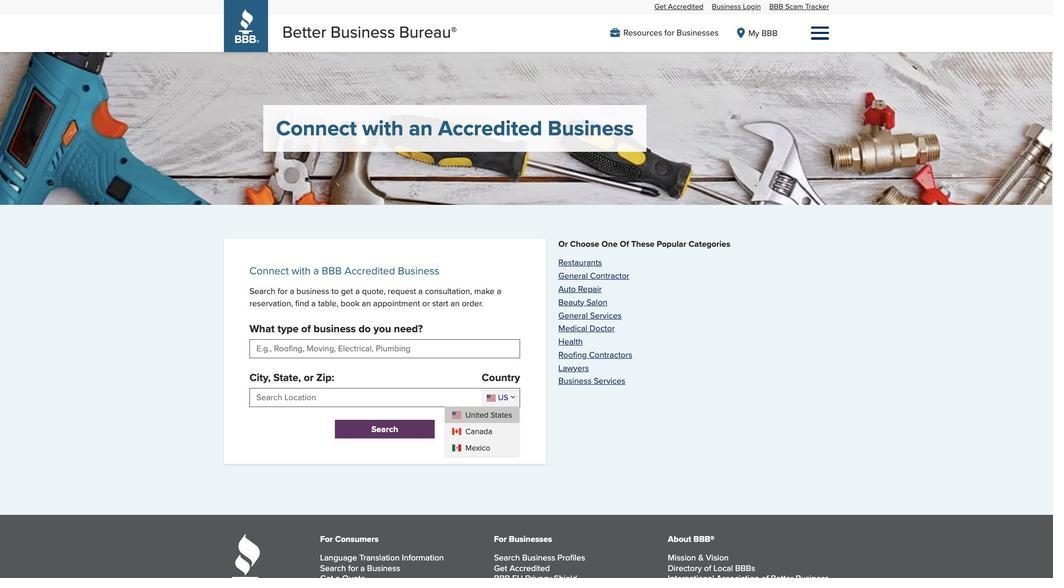 Task type: describe. For each thing, give the bounding box(es) containing it.
restaurants link
[[559, 257, 603, 269]]

appointment
[[373, 297, 420, 309]]

type
[[278, 321, 299, 337]]

1 vertical spatial businesses
[[509, 533, 553, 546]]

for consumers
[[320, 533, 379, 546]]

tracker
[[806, 1, 830, 12]]

for consumers link
[[320, 533, 379, 546]]

for for for businesses
[[494, 533, 507, 546]]

health
[[559, 336, 583, 348]]

0 vertical spatial get accredited link
[[655, 1, 704, 12]]

1 vertical spatial services
[[594, 375, 626, 387]]

about bbb® link
[[668, 533, 715, 546]]

get accredited
[[655, 1, 704, 12]]

0 vertical spatial services
[[591, 309, 622, 322]]

request
[[388, 285, 416, 298]]

my
[[749, 27, 760, 39]]

for for for consumers
[[320, 533, 333, 546]]

search business profiles link
[[494, 552, 586, 564]]

mission & vision directory of local bbbs
[[668, 552, 756, 575]]

need?
[[394, 321, 423, 337]]

&
[[699, 552, 704, 564]]

make
[[475, 285, 495, 298]]

table,
[[318, 297, 339, 309]]

2 general from the top
[[559, 309, 588, 322]]

doctor
[[590, 323, 615, 335]]

US field
[[482, 389, 520, 407]]

lawyers
[[559, 362, 589, 374]]

for for resources
[[665, 27, 675, 39]]

mission
[[668, 552, 697, 564]]

get inside search business profiles get accredited
[[494, 562, 508, 575]]

or
[[559, 238, 568, 250]]

roofing
[[559, 349, 587, 361]]

search button
[[335, 420, 435, 439]]

a up 'table,'
[[314, 263, 319, 278]]

information
[[402, 552, 444, 564]]

popular
[[657, 238, 687, 250]]

states
[[491, 410, 513, 421]]

salon
[[587, 296, 608, 308]]

beauty
[[559, 296, 585, 308]]

for inside language translation information search for a business
[[348, 562, 359, 575]]

accredited inside search business profiles get accredited
[[510, 562, 550, 575]]

reservation,
[[250, 297, 293, 309]]

medical doctor link
[[559, 323, 615, 335]]

search for search business profiles get accredited
[[494, 552, 520, 564]]

these
[[632, 238, 655, 250]]

1 general from the top
[[559, 270, 588, 282]]

bbb®
[[694, 533, 715, 546]]

mission & vision link
[[668, 552, 729, 564]]

with for an
[[363, 113, 404, 144]]

business inside language translation information search for a business
[[367, 562, 401, 575]]

or choose one of these popular categories
[[559, 238, 731, 250]]

my bbb
[[749, 27, 778, 39]]

connect with a bbb accredited business
[[250, 263, 440, 278]]

book
[[341, 297, 360, 309]]

a inside language translation information search for a business
[[361, 562, 365, 575]]

bureau
[[400, 20, 451, 44]]

general contractor link
[[559, 270, 630, 282]]

search for a business to get a quote, request a consultation, make a reservation, find a table, book an appointment or start an order.
[[250, 285, 502, 309]]

for businesses
[[494, 533, 553, 546]]

city, state, or zip:
[[250, 370, 335, 386]]

0 horizontal spatial an
[[362, 297, 371, 309]]

2 vertical spatial bbb
[[322, 263, 342, 278]]

1 vertical spatial get accredited link
[[494, 562, 550, 575]]

better
[[283, 20, 327, 44]]

business login link
[[713, 1, 761, 12]]

1 horizontal spatial businesses
[[677, 27, 719, 39]]

united
[[466, 410, 489, 421]]

choose
[[571, 238, 600, 250]]

business for do
[[314, 321, 356, 337]]

mexico
[[466, 442, 491, 454]]

connect for connect with a bbb accredited business
[[250, 263, 289, 278]]

mexico option
[[445, 440, 520, 456]]

a right request
[[419, 285, 423, 298]]

1 vertical spatial or
[[304, 370, 314, 386]]

city,
[[250, 370, 271, 386]]

with for a
[[292, 263, 311, 278]]

united states
[[466, 410, 513, 421]]

one
[[602, 238, 618, 250]]

search business profiles get accredited
[[494, 552, 586, 575]]

get
[[341, 285, 353, 298]]

health link
[[559, 336, 583, 348]]

about bbb®
[[668, 533, 715, 546]]

0 vertical spatial get
[[655, 1, 667, 12]]

bbb scam tracker
[[770, 1, 830, 12]]

about
[[668, 533, 692, 546]]

lawyers link
[[559, 362, 589, 374]]

beauty salon link
[[559, 296, 608, 308]]

a right make
[[497, 285, 502, 298]]



Task type: locate. For each thing, give the bounding box(es) containing it.
contractor
[[591, 270, 630, 282]]

language translation information search for a business
[[320, 552, 444, 575]]

0 horizontal spatial of
[[301, 321, 311, 337]]

repair
[[579, 283, 602, 295]]

1 vertical spatial connect
[[250, 263, 289, 278]]

language translation information link
[[320, 552, 444, 564]]

business for to
[[297, 285, 330, 298]]

resources for businesses link
[[611, 27, 719, 39]]

of right type
[[301, 321, 311, 337]]

search inside "button"
[[372, 423, 399, 436]]

better business bureau ®
[[283, 20, 457, 44]]

0 vertical spatial connect
[[276, 113, 357, 144]]

what
[[250, 321, 275, 337]]

for
[[665, 27, 675, 39], [278, 285, 288, 298], [348, 562, 359, 575]]

1 horizontal spatial of
[[705, 562, 712, 575]]

connect
[[276, 113, 357, 144], [250, 263, 289, 278]]

of
[[301, 321, 311, 337], [705, 562, 712, 575]]

businesses up search business profiles link
[[509, 533, 553, 546]]

restaurants
[[559, 257, 603, 269]]

0 horizontal spatial businesses
[[509, 533, 553, 546]]

0 vertical spatial with
[[363, 113, 404, 144]]

connect with an accredited business
[[276, 113, 634, 144]]

business login
[[713, 1, 761, 12]]

0 vertical spatial businesses
[[677, 27, 719, 39]]

bbb up "to"
[[322, 263, 342, 278]]

0 vertical spatial bbb
[[770, 1, 784, 12]]

auto repair link
[[559, 283, 602, 295]]

get up the resources for businesses link
[[655, 1, 667, 12]]

1 for from the left
[[320, 533, 333, 546]]

directory
[[668, 562, 702, 575]]

1 vertical spatial bbb
[[762, 27, 778, 39]]

for
[[320, 533, 333, 546], [494, 533, 507, 546]]

businesses down get accredited
[[677, 27, 719, 39]]

consumers
[[335, 533, 379, 546]]

search down the for consumers link
[[320, 562, 346, 575]]

canada
[[466, 426, 493, 437]]

local
[[714, 562, 734, 575]]

search for a business link
[[320, 562, 401, 575]]

or
[[423, 297, 430, 309], [304, 370, 314, 386]]

login
[[744, 1, 761, 12]]

for right the resources
[[665, 27, 675, 39]]

general services link
[[559, 309, 622, 322]]

zip:
[[317, 370, 335, 386]]

order.
[[462, 297, 484, 309]]

list box
[[445, 407, 520, 456]]

connect for connect with an accredited business
[[276, 113, 357, 144]]

search inside search for a business to get a quote, request a consultation, make a reservation, find a table, book an appointment or start an order.
[[250, 285, 276, 298]]

1 horizontal spatial get accredited link
[[655, 1, 704, 12]]

find
[[296, 297, 309, 309]]

1 vertical spatial get
[[494, 562, 508, 575]]

bbbs
[[736, 562, 756, 575]]

accredited
[[669, 1, 704, 12], [438, 113, 543, 144], [345, 263, 395, 278], [510, 562, 550, 575]]

restaurants general contractor auto repair beauty salon general services medical doctor health roofing contractors lawyers business services
[[559, 257, 633, 387]]

business inside restaurants general contractor auto repair beauty salon general services medical doctor health roofing contractors lawyers business services
[[559, 375, 592, 387]]

search down for businesses
[[494, 552, 520, 564]]

services down contractors
[[594, 375, 626, 387]]

0 horizontal spatial or
[[304, 370, 314, 386]]

0 horizontal spatial for
[[320, 533, 333, 546]]

vision
[[706, 552, 729, 564]]

1 vertical spatial business
[[314, 321, 356, 337]]

0 vertical spatial of
[[301, 321, 311, 337]]

directory of local bbbs link
[[668, 562, 756, 575]]

search for search
[[372, 423, 399, 436]]

business
[[713, 1, 742, 12], [331, 20, 395, 44], [548, 113, 634, 144], [398, 263, 440, 278], [559, 375, 592, 387], [522, 552, 556, 564], [367, 562, 401, 575]]

list box containing united states
[[445, 407, 520, 456]]

0 vertical spatial general
[[559, 270, 588, 282]]

1 horizontal spatial with
[[363, 113, 404, 144]]

of inside mission & vision directory of local bbbs
[[705, 562, 712, 575]]

1 horizontal spatial or
[[423, 297, 430, 309]]

1 horizontal spatial for
[[494, 533, 507, 546]]

for left translation
[[348, 562, 359, 575]]

do
[[359, 321, 371, 337]]

2 for from the left
[[494, 533, 507, 546]]

services up doctor
[[591, 309, 622, 322]]

1 horizontal spatial get
[[655, 1, 667, 12]]

2 vertical spatial for
[[348, 562, 359, 575]]

state,
[[274, 370, 301, 386]]

of right &
[[705, 562, 712, 575]]

get down for businesses
[[494, 562, 508, 575]]

language
[[320, 552, 357, 564]]

canada option
[[445, 423, 520, 440]]

get accredited link down 'for businesses' link
[[494, 562, 550, 575]]

resources
[[624, 27, 663, 39]]

consultation,
[[425, 285, 472, 298]]

for up language
[[320, 533, 333, 546]]

business inside search for a business to get a quote, request a consultation, make a reservation, find a table, book an appointment or start an order.
[[297, 285, 330, 298]]

bbb
[[770, 1, 784, 12], [762, 27, 778, 39], [322, 263, 342, 278]]

0 horizontal spatial get
[[494, 562, 508, 575]]

you
[[374, 321, 391, 337]]

general up the medical
[[559, 309, 588, 322]]

search for a business to get a quote, request a consultation, make a reservation, find a table, book an appointment or start an order. group
[[250, 285, 521, 456]]

for businesses link
[[494, 533, 553, 546]]

quote,
[[362, 285, 386, 298]]

united states option
[[445, 407, 520, 423]]

medical
[[559, 323, 588, 335]]

get
[[655, 1, 667, 12], [494, 562, 508, 575]]

for left find
[[278, 285, 288, 298]]

search up what
[[250, 285, 276, 298]]

2 horizontal spatial an
[[451, 297, 460, 309]]

0 vertical spatial for
[[665, 27, 675, 39]]

for inside search for a business to get a quote, request a consultation, make a reservation, find a table, book an appointment or start an order.
[[278, 285, 288, 298]]

0 vertical spatial business
[[297, 285, 330, 298]]

1 horizontal spatial for
[[348, 562, 359, 575]]

What type of business do you need? search field
[[257, 340, 520, 358]]

for up search business profiles link
[[494, 533, 507, 546]]

2 horizontal spatial for
[[665, 27, 675, 39]]

bbb image
[[224, 534, 269, 578]]

bbb left scam
[[770, 1, 784, 12]]

businesses
[[677, 27, 719, 39], [509, 533, 553, 546]]

to
[[332, 285, 339, 298]]

0 vertical spatial or
[[423, 297, 430, 309]]

my bbb button
[[736, 27, 778, 39]]

bbb scam tracker link
[[770, 1, 830, 12]]

of inside "search for a business to get a quote, request a consultation, make a reservation, find a table, book an appointment or start an order." group
[[301, 321, 311, 337]]

1 vertical spatial general
[[559, 309, 588, 322]]

a right language
[[361, 562, 365, 575]]

business
[[297, 285, 330, 298], [314, 321, 356, 337]]

or inside search for a business to get a quote, request a consultation, make a reservation, find a table, book an appointment or start an order.
[[423, 297, 430, 309]]

business left "to"
[[297, 285, 330, 298]]

us
[[498, 392, 509, 403]]

search for search for a business to get a quote, request a consultation, make a reservation, find a table, book an appointment or start an order.
[[250, 285, 276, 298]]

search
[[250, 285, 276, 298], [372, 423, 399, 436], [494, 552, 520, 564], [320, 562, 346, 575]]

general
[[559, 270, 588, 282], [559, 309, 588, 322]]

1 vertical spatial of
[[705, 562, 712, 575]]

profiles
[[558, 552, 586, 564]]

auto
[[559, 283, 576, 295]]

1 horizontal spatial an
[[409, 113, 433, 144]]

contractors
[[590, 349, 633, 361]]

business inside search business profiles get accredited
[[522, 552, 556, 564]]

country
[[482, 370, 521, 386]]

search down city, state, or zip: field on the bottom left
[[372, 423, 399, 436]]

what type of business do you need?
[[250, 321, 423, 337]]

0 horizontal spatial with
[[292, 263, 311, 278]]

bbb right my
[[762, 27, 778, 39]]

City, State, or Zip: field
[[257, 389, 482, 407]]

for for search
[[278, 285, 288, 298]]

general up auto
[[559, 270, 588, 282]]

1 vertical spatial with
[[292, 263, 311, 278]]

search inside language translation information search for a business
[[320, 562, 346, 575]]

start
[[432, 297, 449, 309]]

0 horizontal spatial get accredited link
[[494, 562, 550, 575]]

categories
[[689, 238, 731, 250]]

a right find
[[312, 297, 316, 309]]

roofing contractors link
[[559, 349, 633, 361]]

get accredited link
[[655, 1, 704, 12], [494, 562, 550, 575]]

1 vertical spatial for
[[278, 285, 288, 298]]

search inside search business profiles get accredited
[[494, 552, 520, 564]]

an
[[409, 113, 433, 144], [362, 297, 371, 309], [451, 297, 460, 309]]

resources for businesses
[[624, 27, 719, 39]]

get accredited link up resources for businesses
[[655, 1, 704, 12]]

business down 'table,'
[[314, 321, 356, 337]]

or left start
[[423, 297, 430, 309]]

a right get
[[356, 285, 360, 298]]

list box inside "search for a business to get a quote, request a consultation, make a reservation, find a table, book an appointment or start an order." group
[[445, 407, 520, 456]]

0 horizontal spatial for
[[278, 285, 288, 298]]

of
[[620, 238, 630, 250]]

or left zip:
[[304, 370, 314, 386]]

a
[[314, 263, 319, 278], [290, 285, 295, 298], [356, 285, 360, 298], [419, 285, 423, 298], [497, 285, 502, 298], [312, 297, 316, 309], [361, 562, 365, 575]]

a left find
[[290, 285, 295, 298]]



Task type: vqa. For each thing, say whether or not it's contained in the screenshot.
bottommost Date
no



